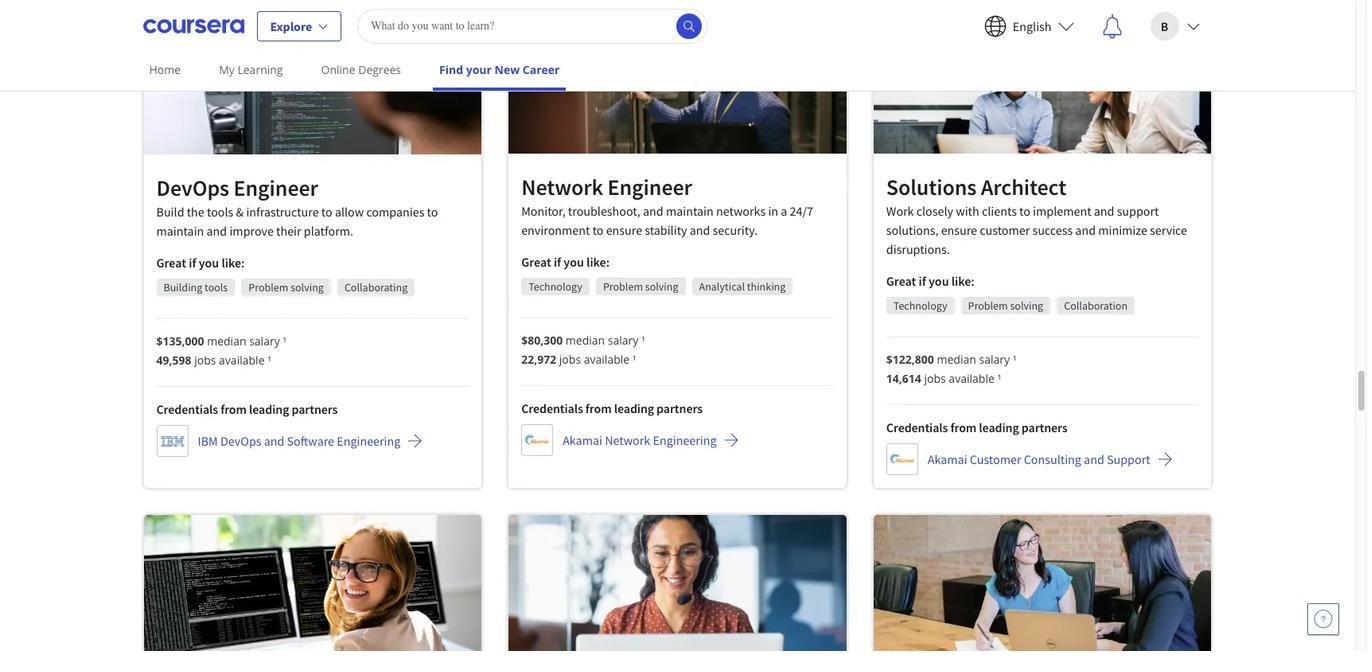 Task type: describe. For each thing, give the bounding box(es) containing it.
analytical
[[699, 280, 745, 294]]

home link
[[143, 52, 187, 88]]

ibm
[[198, 433, 218, 449]]

infrastructure
[[246, 204, 319, 220]]

ibm devops and software engineering link
[[156, 425, 423, 457]]

career
[[523, 62, 560, 77]]

build
[[156, 204, 184, 220]]

great if you like: for solutions
[[887, 273, 975, 289]]

and right stability in the top of the page
[[690, 222, 710, 238]]

and left software
[[264, 433, 284, 449]]

companies
[[366, 204, 425, 220]]

leading for devops
[[249, 401, 289, 417]]

ibm devops and software engineering
[[198, 433, 401, 449]]

online degrees link
[[315, 52, 408, 88]]

devops engineer build the tools & infrastructure to allow companies to maintain and improve their platform.
[[156, 174, 438, 239]]

maintain inside network engineer monitor, troubleshoot, and maintain networks in a 24/7 environment to ensure stability and security.
[[666, 203, 714, 219]]

engineer for devops engineer
[[234, 174, 318, 202]]

akamai network engineering link
[[521, 425, 739, 456]]

problem solving for solutions
[[968, 299, 1044, 313]]

explore
[[270, 18, 312, 34]]

english button
[[972, 0, 1087, 51]]

monitor,
[[521, 203, 566, 219]]

1 horizontal spatial engineering
[[653, 433, 717, 448]]

&
[[236, 204, 244, 220]]

1 vertical spatial network
[[605, 433, 650, 448]]

b
[[1161, 18, 1169, 34]]

akamai for solutions
[[928, 452, 968, 468]]

and up minimize
[[1094, 203, 1115, 219]]

find
[[439, 62, 463, 77]]

implement
[[1033, 203, 1092, 219]]

if for network engineer
[[554, 254, 561, 270]]

14,614
[[887, 371, 922, 386]]

customer
[[980, 222, 1030, 238]]

salary for solutions
[[979, 352, 1010, 367]]

jobs for devops
[[194, 353, 216, 368]]

median for solutions
[[937, 352, 976, 367]]

new
[[495, 62, 520, 77]]

$135,000 median salary ¹ 49,598 jobs available ¹
[[156, 334, 287, 368]]

partners for network engineer
[[657, 401, 703, 417]]

if for devops engineer
[[189, 255, 196, 271]]

great for solutions architect
[[887, 273, 916, 289]]

collaboration
[[1064, 299, 1128, 313]]

network engineer monitor, troubleshoot, and maintain networks in a 24/7 environment to ensure stability and security.
[[521, 173, 813, 238]]

network inside network engineer monitor, troubleshoot, and maintain networks in a 24/7 environment to ensure stability and security.
[[521, 173, 603, 202]]

great if you like: for devops
[[156, 255, 245, 271]]

devops engineer image
[[144, 15, 482, 155]]

support
[[1117, 203, 1159, 219]]

credentials for network engineer
[[521, 401, 583, 417]]

home
[[149, 62, 181, 77]]

great for devops engineer
[[156, 255, 186, 271]]

solutions architect work closely with clients to implement and support solutions, ensure customer success and minimize service disruptions.
[[887, 173, 1188, 257]]

and inside devops engineer build the tools & infrastructure to allow companies to maintain and improve their platform.
[[207, 223, 227, 239]]

b button
[[1138, 0, 1213, 51]]

partners for devops engineer
[[292, 401, 338, 417]]

thinking
[[747, 280, 786, 294]]

$80,300 median salary ¹ 22,972 jobs available ¹
[[521, 333, 645, 367]]

and left support
[[1084, 452, 1105, 468]]

solving for devops engineer
[[291, 280, 324, 295]]

to right companies
[[427, 204, 438, 220]]

you for devops
[[199, 255, 219, 271]]

support
[[1107, 452, 1151, 468]]

akamai customer consulting and support link
[[887, 444, 1173, 475]]

24/7
[[790, 203, 813, 219]]

in
[[768, 203, 779, 219]]

technology for network
[[529, 280, 583, 294]]

troubleshoot,
[[568, 203, 641, 219]]

explore button
[[257, 11, 342, 41]]

improve
[[230, 223, 274, 239]]

success
[[1033, 222, 1073, 238]]

and down implement
[[1076, 222, 1096, 238]]

median for devops
[[207, 334, 246, 349]]

environment
[[521, 222, 590, 238]]

partners for solutions architect
[[1022, 420, 1068, 436]]

credentials from leading partners for solutions
[[887, 420, 1068, 436]]

credentials for devops engineer
[[156, 401, 218, 417]]

jobs for solutions
[[924, 371, 946, 386]]

engineer for network engineer
[[608, 173, 692, 202]]

minimize
[[1099, 222, 1148, 238]]

akamai network engineering
[[563, 433, 717, 448]]

their
[[276, 223, 301, 239]]

leading for solutions
[[979, 420, 1019, 436]]

problem for network
[[603, 280, 643, 294]]

your
[[466, 62, 492, 77]]

online
[[321, 62, 355, 77]]

analytical thinking
[[699, 280, 786, 294]]

customer
[[970, 452, 1022, 468]]

problem for solutions
[[968, 299, 1008, 313]]

collaborating
[[345, 280, 408, 295]]

security.
[[713, 222, 758, 238]]

clients
[[982, 203, 1017, 219]]

tools inside devops engineer build the tools & infrastructure to allow companies to maintain and improve their platform.
[[207, 204, 233, 220]]

credentials from leading partners for network
[[521, 401, 703, 417]]

What do you want to learn? text field
[[358, 8, 708, 43]]



Task type: locate. For each thing, give the bounding box(es) containing it.
1 horizontal spatial problem solving
[[603, 280, 679, 294]]

building
[[164, 280, 202, 295]]

akamai for network
[[563, 433, 602, 448]]

my
[[219, 62, 235, 77]]

devops up the the on the top of page
[[156, 174, 229, 202]]

credentials from leading partners
[[521, 401, 703, 417], [156, 401, 338, 417], [887, 420, 1068, 436]]

credentials from leading partners up akamai network engineering link
[[521, 401, 703, 417]]

technology up '$122,800'
[[894, 299, 948, 313]]

49,598
[[156, 353, 191, 368]]

credentials up ibm
[[156, 401, 218, 417]]

maintain up stability in the top of the page
[[666, 203, 714, 219]]

0 horizontal spatial median
[[207, 334, 246, 349]]

akamai customer consulting and support
[[928, 452, 1151, 468]]

a
[[781, 203, 787, 219]]

my learning link
[[213, 52, 289, 88]]

to inside solutions architect work closely with clients to implement and support solutions, ensure customer success and minimize service disruptions.
[[1020, 203, 1031, 219]]

leading for network
[[614, 401, 654, 417]]

partners up akamai customer consulting and support
[[1022, 420, 1068, 436]]

problem solving for devops
[[249, 280, 324, 295]]

available for solutions
[[949, 371, 995, 386]]

jobs inside $135,000 median salary ¹ 49,598 jobs available ¹
[[194, 353, 216, 368]]

the
[[187, 204, 204, 220]]

allow
[[335, 204, 364, 220]]

2 horizontal spatial if
[[919, 273, 926, 289]]

2 horizontal spatial partners
[[1022, 420, 1068, 436]]

ensure inside network engineer monitor, troubleshoot, and maintain networks in a 24/7 environment to ensure stability and security.
[[606, 222, 642, 238]]

1 horizontal spatial solving
[[645, 280, 679, 294]]

engineer up stability in the top of the page
[[608, 173, 692, 202]]

median inside $80,300 median salary ¹ 22,972 jobs available ¹
[[566, 333, 605, 348]]

0 horizontal spatial ensure
[[606, 222, 642, 238]]

building tools
[[164, 280, 228, 295]]

2 horizontal spatial great if you like:
[[887, 273, 975, 289]]

available inside $80,300 median salary ¹ 22,972 jobs available ¹
[[584, 352, 630, 367]]

like: for solutions
[[952, 273, 975, 289]]

1 horizontal spatial median
[[566, 333, 605, 348]]

software
[[287, 433, 334, 449]]

1 horizontal spatial from
[[586, 401, 612, 417]]

to
[[1020, 203, 1031, 219], [321, 204, 332, 220], [427, 204, 438, 220], [593, 222, 604, 238]]

to down troubleshoot,
[[593, 222, 604, 238]]

degrees
[[358, 62, 401, 77]]

available for devops
[[219, 353, 265, 368]]

engineer inside devops engineer build the tools & infrastructure to allow companies to maintain and improve their platform.
[[234, 174, 318, 202]]

0 horizontal spatial great if you like:
[[156, 255, 245, 271]]

jobs inside $80,300 median salary ¹ 22,972 jobs available ¹
[[559, 352, 581, 367]]

problem solving
[[603, 280, 679, 294], [249, 280, 324, 295], [968, 299, 1044, 313]]

salary for network
[[608, 333, 639, 348]]

maintain inside devops engineer build the tools & infrastructure to allow companies to maintain and improve their platform.
[[156, 223, 204, 239]]

0 horizontal spatial if
[[189, 255, 196, 271]]

from up customer
[[951, 420, 977, 436]]

leading up ibm devops and software engineering link
[[249, 401, 289, 417]]

0 horizontal spatial leading
[[249, 401, 289, 417]]

great down disruptions.
[[887, 273, 916, 289]]

2 horizontal spatial leading
[[979, 420, 1019, 436]]

and up stability in the top of the page
[[643, 203, 664, 219]]

architect
[[981, 173, 1067, 202]]

leading up customer
[[979, 420, 1019, 436]]

0 horizontal spatial problem
[[249, 280, 288, 295]]

jobs right 14,614
[[924, 371, 946, 386]]

and left improve
[[207, 223, 227, 239]]

available for network
[[584, 352, 630, 367]]

jobs inside $122,800 median salary ¹ 14,614 jobs available ¹
[[924, 371, 946, 386]]

0 horizontal spatial credentials from leading partners
[[156, 401, 338, 417]]

0 vertical spatial akamai
[[563, 433, 602, 448]]

0 vertical spatial devops
[[156, 174, 229, 202]]

1 horizontal spatial ensure
[[941, 222, 977, 238]]

coursera image
[[143, 13, 244, 39]]

1 horizontal spatial great if you like:
[[521, 254, 610, 270]]

online degrees
[[321, 62, 401, 77]]

great
[[521, 254, 551, 270], [156, 255, 186, 271], [887, 273, 916, 289]]

0 horizontal spatial engineer
[[234, 174, 318, 202]]

work
[[887, 203, 914, 219]]

if down environment
[[554, 254, 561, 270]]

data warehouse developer image
[[144, 515, 482, 651]]

0 horizontal spatial from
[[221, 401, 247, 417]]

0 horizontal spatial you
[[199, 255, 219, 271]]

0 horizontal spatial credentials
[[156, 401, 218, 417]]

find your new career
[[439, 62, 560, 77]]

from for devops
[[221, 401, 247, 417]]

service
[[1150, 222, 1188, 238]]

1 horizontal spatial like:
[[587, 254, 610, 270]]

partners up software
[[292, 401, 338, 417]]

1 vertical spatial technology
[[894, 299, 948, 313]]

2 horizontal spatial credentials
[[887, 420, 948, 436]]

find your new career link
[[433, 52, 566, 91]]

0 horizontal spatial salary
[[249, 334, 280, 349]]

1 vertical spatial maintain
[[156, 223, 204, 239]]

median inside $122,800 median salary ¹ 14,614 jobs available ¹
[[937, 352, 976, 367]]

available right 14,614
[[949, 371, 995, 386]]

1 vertical spatial tools
[[205, 280, 228, 295]]

problem solving down customer on the top right of page
[[968, 299, 1044, 313]]

¹
[[642, 333, 645, 348], [283, 334, 287, 349], [633, 352, 636, 367], [1013, 352, 1017, 367], [268, 353, 271, 368], [998, 371, 1002, 386]]

credentials from leading partners up ibm
[[156, 401, 338, 417]]

available right 49,598 on the left bottom of page
[[219, 353, 265, 368]]

technology for solutions
[[894, 299, 948, 313]]

tools left &
[[207, 204, 233, 220]]

maintain down build
[[156, 223, 204, 239]]

credentials from leading partners for devops
[[156, 401, 338, 417]]

$122,800 median salary ¹ 14,614 jobs available ¹
[[887, 352, 1017, 386]]

0 horizontal spatial technology
[[529, 280, 583, 294]]

0 horizontal spatial like:
[[222, 255, 245, 271]]

great if you like:
[[521, 254, 610, 270], [156, 255, 245, 271], [887, 273, 975, 289]]

ensure down with
[[941, 222, 977, 238]]

and
[[643, 203, 664, 219], [1094, 203, 1115, 219], [690, 222, 710, 238], [1076, 222, 1096, 238], [207, 223, 227, 239], [264, 433, 284, 449], [1084, 452, 1105, 468]]

from
[[586, 401, 612, 417], [221, 401, 247, 417], [951, 420, 977, 436]]

like: down with
[[952, 273, 975, 289]]

1 horizontal spatial salary
[[608, 333, 639, 348]]

1 vertical spatial akamai
[[928, 452, 968, 468]]

1 horizontal spatial credentials
[[521, 401, 583, 417]]

closely
[[917, 203, 954, 219]]

0 horizontal spatial great
[[156, 255, 186, 271]]

1 horizontal spatial great
[[521, 254, 551, 270]]

help center image
[[1314, 610, 1333, 629]]

solving left collaboration
[[1010, 299, 1044, 313]]

2 horizontal spatial like:
[[952, 273, 975, 289]]

engineering
[[653, 433, 717, 448], [337, 433, 401, 449]]

1 horizontal spatial engineer
[[608, 173, 692, 202]]

networks
[[716, 203, 766, 219]]

salary for devops
[[249, 334, 280, 349]]

0 horizontal spatial solving
[[291, 280, 324, 295]]

solving down stability in the top of the page
[[645, 280, 679, 294]]

you
[[564, 254, 584, 270], [199, 255, 219, 271], [929, 273, 949, 289]]

like: down improve
[[222, 255, 245, 271]]

None search field
[[358, 8, 708, 43]]

credentials from leading partners up customer
[[887, 420, 1068, 436]]

devops
[[156, 174, 229, 202], [220, 433, 261, 449]]

0 horizontal spatial network
[[521, 173, 603, 202]]

0 horizontal spatial available
[[219, 353, 265, 368]]

leading
[[614, 401, 654, 417], [249, 401, 289, 417], [979, 420, 1019, 436]]

0 vertical spatial network
[[521, 173, 603, 202]]

available inside $122,800 median salary ¹ 14,614 jobs available ¹
[[949, 371, 995, 386]]

salary inside $135,000 median salary ¹ 49,598 jobs available ¹
[[249, 334, 280, 349]]

0 vertical spatial tools
[[207, 204, 233, 220]]

partners
[[657, 401, 703, 417], [292, 401, 338, 417], [1022, 420, 1068, 436]]

partners up akamai network engineering
[[657, 401, 703, 417]]

credentials for solutions architect
[[887, 420, 948, 436]]

median right '$122,800'
[[937, 352, 976, 367]]

maintain
[[666, 203, 714, 219], [156, 223, 204, 239]]

0 horizontal spatial engineering
[[337, 433, 401, 449]]

jobs
[[559, 352, 581, 367], [194, 353, 216, 368], [924, 371, 946, 386]]

if up building tools
[[189, 255, 196, 271]]

1 horizontal spatial maintain
[[666, 203, 714, 219]]

1 horizontal spatial you
[[564, 254, 584, 270]]

great if you like: for network
[[521, 254, 610, 270]]

credentials down '22,972'
[[521, 401, 583, 417]]

solving
[[645, 280, 679, 294], [291, 280, 324, 295], [1010, 299, 1044, 313]]

$122,800
[[887, 352, 934, 367]]

like: for devops
[[222, 255, 245, 271]]

tools right building
[[205, 280, 228, 295]]

0 horizontal spatial partners
[[292, 401, 338, 417]]

you down environment
[[564, 254, 584, 270]]

1 horizontal spatial if
[[554, 254, 561, 270]]

2 horizontal spatial problem solving
[[968, 299, 1044, 313]]

great if you like: down environment
[[521, 254, 610, 270]]

like: down troubleshoot,
[[587, 254, 610, 270]]

2 horizontal spatial median
[[937, 352, 976, 367]]

you for network
[[564, 254, 584, 270]]

english
[[1013, 18, 1052, 34]]

22,972
[[521, 352, 557, 367]]

salary inside $80,300 median salary ¹ 22,972 jobs available ¹
[[608, 333, 639, 348]]

1 horizontal spatial credentials from leading partners
[[521, 401, 703, 417]]

if down disruptions.
[[919, 273, 926, 289]]

my learning
[[219, 62, 283, 77]]

2 horizontal spatial credentials from leading partners
[[887, 420, 1068, 436]]

from for network
[[586, 401, 612, 417]]

great if you like: down disruptions.
[[887, 273, 975, 289]]

great for network engineer
[[521, 254, 551, 270]]

jobs right '22,972'
[[559, 352, 581, 367]]

2 horizontal spatial available
[[949, 371, 995, 386]]

problem
[[603, 280, 643, 294], [249, 280, 288, 295], [968, 299, 1008, 313]]

median inside $135,000 median salary ¹ 49,598 jobs available ¹
[[207, 334, 246, 349]]

2 horizontal spatial solving
[[1010, 299, 1044, 313]]

credentials down 14,614
[[887, 420, 948, 436]]

to inside network engineer monitor, troubleshoot, and maintain networks in a 24/7 environment to ensure stability and security.
[[593, 222, 604, 238]]

2 horizontal spatial great
[[887, 273, 916, 289]]

akamai
[[563, 433, 602, 448], [928, 452, 968, 468]]

0 vertical spatial maintain
[[666, 203, 714, 219]]

technology
[[529, 280, 583, 294], [894, 299, 948, 313]]

available
[[584, 352, 630, 367], [219, 353, 265, 368], [949, 371, 995, 386]]

median right $135,000
[[207, 334, 246, 349]]

like: for network
[[587, 254, 610, 270]]

1 horizontal spatial leading
[[614, 401, 654, 417]]

engineer up infrastructure
[[234, 174, 318, 202]]

like:
[[587, 254, 610, 270], [222, 255, 245, 271], [952, 273, 975, 289]]

1 horizontal spatial problem
[[603, 280, 643, 294]]

1 vertical spatial devops
[[220, 433, 261, 449]]

2 horizontal spatial you
[[929, 273, 949, 289]]

you for solutions
[[929, 273, 949, 289]]

if for solutions architect
[[919, 273, 926, 289]]

available right '22,972'
[[584, 352, 630, 367]]

with
[[956, 203, 980, 219]]

disruptions.
[[887, 241, 950, 257]]

$80,300
[[521, 333, 563, 348]]

0 horizontal spatial jobs
[[194, 353, 216, 368]]

great down environment
[[521, 254, 551, 270]]

0 horizontal spatial akamai
[[563, 433, 602, 448]]

engineer
[[608, 173, 692, 202], [234, 174, 318, 202]]

ensure
[[606, 222, 642, 238], [941, 222, 977, 238]]

$135,000
[[156, 334, 204, 349]]

you down disruptions.
[[929, 273, 949, 289]]

2 ensure from the left
[[941, 222, 977, 238]]

problem up $122,800 median salary ¹ 14,614 jobs available ¹
[[968, 299, 1008, 313]]

engineer inside network engineer monitor, troubleshoot, and maintain networks in a 24/7 environment to ensure stability and security.
[[608, 173, 692, 202]]

solutions
[[887, 173, 977, 202]]

1 ensure from the left
[[606, 222, 642, 238]]

leading up akamai network engineering link
[[614, 401, 654, 417]]

learning
[[238, 62, 283, 77]]

problem solving down stability in the top of the page
[[603, 280, 679, 294]]

0 vertical spatial technology
[[529, 280, 583, 294]]

2 horizontal spatial from
[[951, 420, 977, 436]]

solving for network engineer
[[645, 280, 679, 294]]

jobs for network
[[559, 352, 581, 367]]

median right $80,300
[[566, 333, 605, 348]]

1 horizontal spatial partners
[[657, 401, 703, 417]]

from up akamai network engineering link
[[586, 401, 612, 417]]

1 horizontal spatial akamai
[[928, 452, 968, 468]]

1 horizontal spatial network
[[605, 433, 650, 448]]

consulting
[[1024, 452, 1082, 468]]

1 horizontal spatial technology
[[894, 299, 948, 313]]

stability
[[645, 222, 687, 238]]

problem solving for network
[[603, 280, 679, 294]]

credentials
[[521, 401, 583, 417], [156, 401, 218, 417], [887, 420, 948, 436]]

great if you like: up building tools
[[156, 255, 245, 271]]

solving down their on the top left
[[291, 280, 324, 295]]

problem up $80,300 median salary ¹ 22,972 jobs available ¹
[[603, 280, 643, 294]]

2 horizontal spatial problem
[[968, 299, 1008, 313]]

from down $135,000 median salary ¹ 49,598 jobs available ¹
[[221, 401, 247, 417]]

from for solutions
[[951, 420, 977, 436]]

platform.
[[304, 223, 353, 239]]

median
[[566, 333, 605, 348], [207, 334, 246, 349], [937, 352, 976, 367]]

available inside $135,000 median salary ¹ 49,598 jobs available ¹
[[219, 353, 265, 368]]

ensure down troubleshoot,
[[606, 222, 642, 238]]

you up building tools
[[199, 255, 219, 271]]

1 horizontal spatial available
[[584, 352, 630, 367]]

devops right ibm
[[220, 433, 261, 449]]

technology up $80,300
[[529, 280, 583, 294]]

problem down improve
[[249, 280, 288, 295]]

to up platform.
[[321, 204, 332, 220]]

salary inside $122,800 median salary ¹ 14,614 jobs available ¹
[[979, 352, 1010, 367]]

2 horizontal spatial salary
[[979, 352, 1010, 367]]

0 horizontal spatial maintain
[[156, 223, 204, 239]]

solutions,
[[887, 222, 939, 238]]

1 horizontal spatial jobs
[[559, 352, 581, 367]]

great up building
[[156, 255, 186, 271]]

jobs right 49,598 on the left bottom of page
[[194, 353, 216, 368]]

problem solving down their on the top left
[[249, 280, 324, 295]]

median for network
[[566, 333, 605, 348]]

solving for solutions architect
[[1010, 299, 1044, 313]]

devops inside devops engineer build the tools & infrastructure to allow companies to maintain and improve their platform.
[[156, 174, 229, 202]]

to down architect
[[1020, 203, 1031, 219]]

ensure inside solutions architect work closely with clients to implement and support solutions, ensure customer success and minimize service disruptions.
[[941, 222, 977, 238]]

problem for devops
[[249, 280, 288, 295]]

0 horizontal spatial problem solving
[[249, 280, 324, 295]]

2 horizontal spatial jobs
[[924, 371, 946, 386]]

salary
[[608, 333, 639, 348], [249, 334, 280, 349], [979, 352, 1010, 367]]



Task type: vqa. For each thing, say whether or not it's contained in the screenshot.
the Why Coursera link
no



